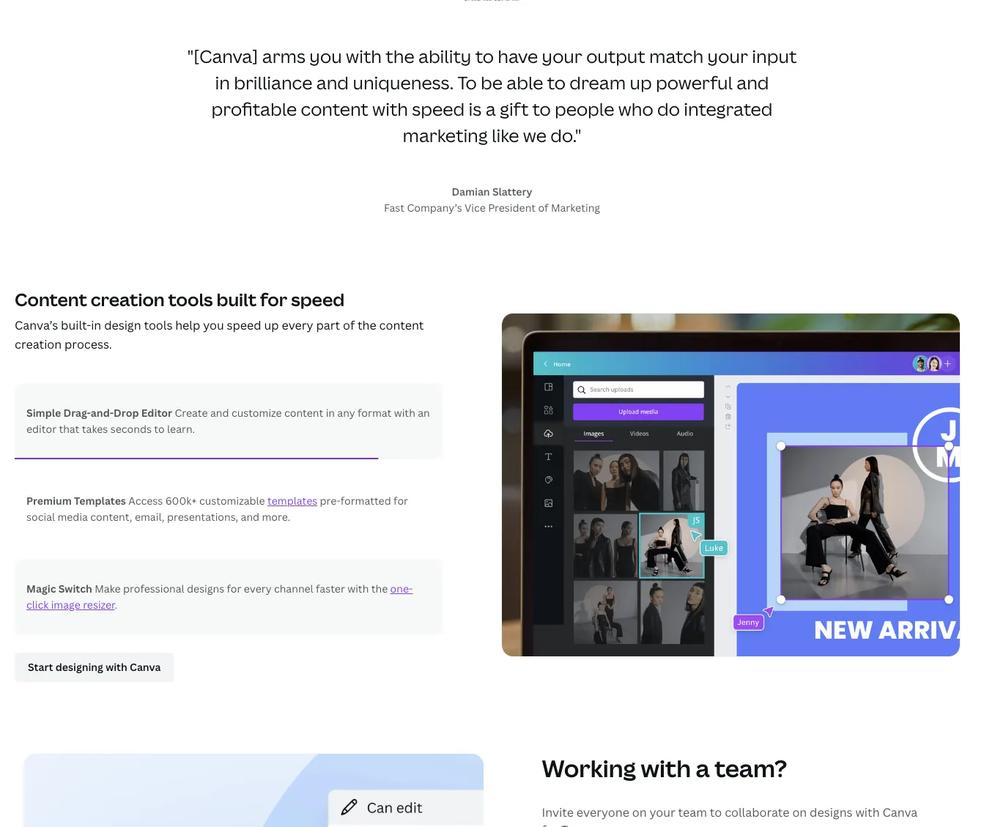 Task type: locate. For each thing, give the bounding box(es) containing it.
up up who
[[630, 70, 652, 94]]

you right arms
[[309, 44, 342, 68]]

tools
[[168, 287, 213, 311], [144, 317, 172, 333]]

to right team
[[710, 805, 722, 821]]

teams.
[[561, 822, 600, 827]]

and
[[316, 70, 349, 94], [737, 70, 769, 94], [210, 406, 229, 420], [241, 510, 259, 524]]

1 vertical spatial up
[[264, 317, 279, 333]]

email,
[[135, 510, 165, 524]]

0 horizontal spatial a
[[486, 97, 496, 121]]

designs
[[187, 582, 224, 596], [810, 805, 853, 821]]

gift
[[500, 97, 528, 121]]

speed
[[412, 97, 465, 121], [291, 287, 344, 311], [227, 317, 261, 333]]

create and customize content in any format with an editor that takes seconds to learn.
[[26, 406, 430, 436]]

invite everyone on your team to collaborate on designs with canva for teams.
[[542, 805, 918, 827]]

.
[[115, 598, 117, 612]]

1 horizontal spatial in
[[215, 70, 230, 94]]

templates
[[267, 494, 317, 508]]

for down the invite at the right bottom of page
[[542, 822, 559, 827]]

in left any
[[326, 406, 335, 420]]

to
[[475, 44, 494, 68], [547, 70, 566, 94], [532, 97, 551, 121], [154, 422, 165, 436], [710, 805, 722, 821]]

of inside damian slattery fast company's vice president of marketing
[[538, 201, 548, 215]]

of right the president
[[538, 201, 548, 215]]

every left the channel
[[244, 582, 272, 596]]

content
[[301, 97, 368, 121], [379, 317, 424, 333], [284, 406, 323, 420]]

0 vertical spatial creation
[[91, 287, 165, 311]]

0 horizontal spatial on
[[632, 805, 647, 821]]

match
[[649, 44, 704, 68]]

a right is
[[486, 97, 496, 121]]

600k+
[[165, 494, 197, 508]]

1 horizontal spatial a
[[696, 753, 710, 784]]

on right collaborate
[[792, 805, 807, 821]]

profitable
[[211, 97, 297, 121]]

designs right professional
[[187, 582, 224, 596]]

templates link
[[267, 494, 317, 508]]

seconds
[[110, 422, 152, 436]]

content inside "[canva] arms you with the ability to have your output match your input in brilliance and uniqueness. to be able to dream up powerful and profitable content with speed is a gift to people who do integrated marketing like we do."
[[301, 97, 368, 121]]

every left part
[[282, 317, 313, 333]]

0 vertical spatial every
[[282, 317, 313, 333]]

you right help
[[203, 317, 224, 333]]

image
[[51, 598, 80, 612]]

2 vertical spatial content
[[284, 406, 323, 420]]

every
[[282, 317, 313, 333], [244, 582, 272, 596]]

0 vertical spatial of
[[538, 201, 548, 215]]

0 horizontal spatial creation
[[15, 336, 62, 352]]

2 horizontal spatial in
[[326, 406, 335, 420]]

0 vertical spatial you
[[309, 44, 342, 68]]

1 horizontal spatial up
[[630, 70, 652, 94]]

0 vertical spatial content
[[301, 97, 368, 121]]

social
[[26, 510, 55, 524]]

content creation tools built for speed canva's built-in design tools help you speed up every part of the content creation process.
[[15, 287, 424, 352]]

creation up the design
[[91, 287, 165, 311]]

0 horizontal spatial up
[[264, 317, 279, 333]]

1 horizontal spatial of
[[538, 201, 548, 215]]

with left an
[[394, 406, 415, 420]]

1 vertical spatial of
[[343, 317, 355, 333]]

0 horizontal spatial speed
[[227, 317, 261, 333]]

to down editor
[[154, 422, 165, 436]]

0 vertical spatial the
[[386, 44, 414, 68]]

a up team
[[696, 753, 710, 784]]

and down customizable
[[241, 510, 259, 524]]

the right part
[[358, 317, 376, 333]]

built-
[[61, 317, 91, 333]]

and right create
[[210, 406, 229, 420]]

simple drag-and-drop editor
[[26, 406, 172, 420]]

with left canva
[[855, 805, 880, 821]]

and right brilliance
[[316, 70, 349, 94]]

creation down canva's
[[15, 336, 62, 352]]

professional
[[123, 582, 184, 596]]

canva's
[[15, 317, 58, 333]]

1 vertical spatial designs
[[810, 805, 853, 821]]

0 horizontal spatial designs
[[187, 582, 224, 596]]

1 vertical spatial the
[[358, 317, 376, 333]]

designs inside invite everyone on your team to collaborate on designs with canva for teams.
[[810, 805, 853, 821]]

output
[[586, 44, 645, 68]]

0 horizontal spatial you
[[203, 317, 224, 333]]

creation
[[91, 287, 165, 311], [15, 336, 62, 352]]

in up process. at the left of the page
[[91, 317, 101, 333]]

process.
[[65, 336, 112, 352]]

on
[[632, 805, 647, 821], [792, 805, 807, 821]]

0 vertical spatial speed
[[412, 97, 465, 121]]

for right formatted
[[394, 494, 408, 508]]

0 vertical spatial in
[[215, 70, 230, 94]]

people
[[555, 97, 614, 121]]

0 vertical spatial designs
[[187, 582, 224, 596]]

working
[[542, 753, 636, 784]]

like
[[492, 123, 519, 147]]

content
[[15, 287, 87, 311]]

for right built
[[260, 287, 287, 311]]

and-
[[91, 406, 114, 420]]

up left part
[[264, 317, 279, 333]]

0 horizontal spatial in
[[91, 317, 101, 333]]

a inside "[canva] arms you with the ability to have your output match your input in brilliance and uniqueness. to be able to dream up powerful and profitable content with speed is a gift to people who do integrated marketing like we do."
[[486, 97, 496, 121]]

1 vertical spatial in
[[91, 317, 101, 333]]

working with a team?
[[542, 753, 787, 784]]

speed down built
[[227, 317, 261, 333]]

1 horizontal spatial on
[[792, 805, 807, 821]]

0 horizontal spatial your
[[542, 44, 582, 68]]

2 horizontal spatial speed
[[412, 97, 465, 121]]

you
[[309, 44, 342, 68], [203, 317, 224, 333]]

magic
[[26, 582, 56, 596]]

0 vertical spatial a
[[486, 97, 496, 121]]

up
[[630, 70, 652, 94], [264, 317, 279, 333]]

0 vertical spatial up
[[630, 70, 652, 94]]

speed up part
[[291, 287, 344, 311]]

the inside content creation tools built for speed canva's built-in design tools help you speed up every part of the content creation process.
[[358, 317, 376, 333]]

1 horizontal spatial designs
[[810, 805, 853, 821]]

2 vertical spatial in
[[326, 406, 335, 420]]

drop
[[114, 406, 139, 420]]

in down "[canva]
[[215, 70, 230, 94]]

with right "faster"
[[347, 582, 369, 596]]

of right part
[[343, 317, 355, 333]]

who
[[618, 97, 653, 121]]

takes
[[82, 422, 108, 436]]

speed up 'marketing'
[[412, 97, 465, 121]]

your inside invite everyone on your team to collaborate on designs with canva for teams.
[[650, 805, 675, 821]]

1 vertical spatial tools
[[144, 317, 172, 333]]

content inside "create and customize content in any format with an editor that takes seconds to learn."
[[284, 406, 323, 420]]

1 horizontal spatial you
[[309, 44, 342, 68]]

"[canva]
[[187, 44, 258, 68]]

the
[[386, 44, 414, 68], [358, 317, 376, 333], [371, 582, 388, 596]]

tools up help
[[168, 287, 213, 311]]

1 vertical spatial speed
[[291, 287, 344, 311]]

1 vertical spatial every
[[244, 582, 272, 596]]

with
[[346, 44, 382, 68], [372, 97, 408, 121], [394, 406, 415, 420], [347, 582, 369, 596], [641, 753, 691, 784], [855, 805, 880, 821]]

templates
[[74, 494, 126, 508]]

designs left canva
[[810, 805, 853, 821]]

you inside "[canva] arms you with the ability to have your output match your input in brilliance and uniqueness. to be able to dream up powerful and profitable content with speed is a gift to people who do integrated marketing like we do."
[[309, 44, 342, 68]]

speed inside "[canva] arms you with the ability to have your output match your input in brilliance and uniqueness. to be able to dream up powerful and profitable content with speed is a gift to people who do integrated marketing like we do."
[[412, 97, 465, 121]]

the left one-
[[371, 582, 388, 596]]

to inside invite everyone on your team to collaborate on designs with canva for teams.
[[710, 805, 722, 821]]

up inside "[canva] arms you with the ability to have your output match your input in brilliance and uniqueness. to be able to dream up powerful and profitable content with speed is a gift to people who do integrated marketing like we do."
[[630, 70, 652, 94]]

"[canva] arms you with the ability to have your output match your input in brilliance and uniqueness. to be able to dream up powerful and profitable content with speed is a gift to people who do integrated marketing like we do."
[[187, 44, 797, 147]]

vice
[[465, 201, 486, 215]]

do."
[[551, 123, 581, 147]]

your left team
[[650, 805, 675, 821]]

brilliance
[[234, 70, 312, 94]]

pre-
[[320, 494, 341, 508]]

on right everyone
[[632, 805, 647, 821]]

tools left help
[[144, 317, 172, 333]]

to up we in the right top of the page
[[532, 97, 551, 121]]

1 vertical spatial creation
[[15, 336, 62, 352]]

customize
[[231, 406, 282, 420]]

you inside content creation tools built for speed canva's built-in design tools help you speed up every part of the content creation process.
[[203, 317, 224, 333]]

and inside "create and customize content in any format with an editor that takes seconds to learn."
[[210, 406, 229, 420]]

0 horizontal spatial every
[[244, 582, 272, 596]]

1 horizontal spatial every
[[282, 317, 313, 333]]

1 horizontal spatial your
[[650, 805, 675, 821]]

make
[[95, 582, 121, 596]]

and inside pre-formatted for social media content, email, presentations, and more.
[[241, 510, 259, 524]]

your right have
[[542, 44, 582, 68]]

1 vertical spatial content
[[379, 317, 424, 333]]

resizer
[[83, 598, 115, 612]]

to inside "create and customize content in any format with an editor that takes seconds to learn."
[[154, 422, 165, 436]]

the up uniqueness.
[[386, 44, 414, 68]]

switch
[[58, 582, 92, 596]]

president
[[488, 201, 536, 215]]

and down input at the right top
[[737, 70, 769, 94]]

slattery
[[492, 185, 532, 198]]

powerful
[[656, 70, 733, 94]]

2 on from the left
[[792, 805, 807, 821]]

1 vertical spatial you
[[203, 317, 224, 333]]

media
[[57, 510, 88, 524]]

your up powerful
[[708, 44, 748, 68]]

0 horizontal spatial of
[[343, 317, 355, 333]]

content inside content creation tools built for speed canva's built-in design tools help you speed up every part of the content creation process.
[[379, 317, 424, 333]]



Task type: describe. For each thing, give the bounding box(es) containing it.
uniqueness.
[[353, 70, 454, 94]]

the inside "[canva] arms you with the ability to have your output match your input in brilliance and uniqueness. to be able to dream up powerful and profitable content with speed is a gift to people who do integrated marketing like we do."
[[386, 44, 414, 68]]

customizable
[[199, 494, 265, 508]]

fast
[[384, 201, 405, 215]]

learn.
[[167, 422, 195, 436]]

have
[[498, 44, 538, 68]]

ability
[[418, 44, 472, 68]]

arms
[[262, 44, 306, 68]]

pre-formatted for social media content, email, presentations, and more.
[[26, 494, 408, 524]]

access
[[128, 494, 163, 508]]

for inside content creation tools built for speed canva's built-in design tools help you speed up every part of the content creation process.
[[260, 287, 287, 311]]

company's
[[407, 201, 462, 215]]

be
[[481, 70, 503, 94]]

one- click image resizer link
[[26, 582, 413, 612]]

formatted
[[340, 494, 391, 508]]

damian slattery fast company's vice president of marketing
[[384, 185, 600, 215]]

team
[[678, 805, 707, 821]]

premium
[[26, 494, 72, 508]]

2 vertical spatial the
[[371, 582, 388, 596]]

built
[[216, 287, 257, 311]]

in inside "create and customize content in any format with an editor that takes seconds to learn."
[[326, 406, 335, 420]]

to up the be
[[475, 44, 494, 68]]

simple
[[26, 406, 61, 420]]

magic switch make professional designs for every channel faster with the
[[26, 582, 390, 596]]

2 vertical spatial speed
[[227, 317, 261, 333]]

team?
[[715, 753, 787, 784]]

2 horizontal spatial your
[[708, 44, 748, 68]]

1 vertical spatial a
[[696, 753, 710, 784]]

with up team
[[641, 753, 691, 784]]

do
[[657, 97, 680, 121]]

one-
[[390, 582, 413, 596]]

in inside "[canva] arms you with the ability to have your output match your input in brilliance and uniqueness. to be able to dream up powerful and profitable content with speed is a gift to people who do integrated marketing like we do."
[[215, 70, 230, 94]]

editor
[[26, 422, 56, 436]]

able
[[507, 70, 543, 94]]

drag-
[[63, 406, 91, 420]]

an
[[418, 406, 430, 420]]

ui - drag drop editor (3) image
[[501, 313, 961, 658]]

collaborate
[[725, 805, 790, 821]]

content,
[[90, 510, 132, 524]]

for left the channel
[[227, 582, 241, 596]]

marketing
[[551, 201, 600, 215]]

in inside content creation tools built for speed canva's built-in design tools help you speed up every part of the content creation process.
[[91, 317, 101, 333]]

with down uniqueness.
[[372, 97, 408, 121]]

invite
[[542, 805, 574, 821]]

faster
[[316, 582, 345, 596]]

for inside pre-formatted for social media content, email, presentations, and more.
[[394, 494, 408, 508]]

presentations,
[[167, 510, 238, 524]]

everyone
[[577, 805, 629, 821]]

premium templates access 600k+ customizable templates
[[26, 494, 317, 508]]

canva
[[883, 805, 918, 821]]

to right able
[[547, 70, 566, 94]]

with inside "create and customize content in any format with an editor that takes seconds to learn."
[[394, 406, 415, 420]]

help
[[175, 317, 200, 333]]

channel
[[274, 582, 313, 596]]

click
[[26, 598, 49, 612]]

1 horizontal spatial creation
[[91, 287, 165, 311]]

more.
[[262, 510, 290, 524]]

with up uniqueness.
[[346, 44, 382, 68]]

editor
[[141, 406, 172, 420]]

any
[[337, 406, 355, 420]]

1 horizontal spatial speed
[[291, 287, 344, 311]]

for inside invite everyone on your team to collaborate on designs with canva for teams.
[[542, 822, 559, 827]]

0 vertical spatial tools
[[168, 287, 213, 311]]

up inside content creation tools built for speed canva's built-in design tools help you speed up every part of the content creation process.
[[264, 317, 279, 333]]

to
[[458, 70, 477, 94]]

1 on from the left
[[632, 805, 647, 821]]

we
[[523, 123, 547, 147]]

part
[[316, 317, 340, 333]]

one- click image resizer
[[26, 582, 413, 612]]

that
[[59, 422, 79, 436]]

dream
[[570, 70, 626, 94]]

design
[[104, 317, 141, 333]]

is
[[469, 97, 482, 121]]

with inside invite everyone on your team to collaborate on designs with canva for teams.
[[855, 805, 880, 821]]

create
[[175, 406, 208, 420]]

every inside content creation tools built for speed canva's built-in design tools help you speed up every part of the content creation process.
[[282, 317, 313, 333]]

damian
[[452, 185, 490, 198]]

of inside content creation tools built for speed canva's built-in design tools help you speed up every part of the content creation process.
[[343, 317, 355, 333]]

integrated
[[684, 97, 773, 121]]

format
[[358, 406, 392, 420]]

marketing
[[403, 123, 488, 147]]

input
[[752, 44, 797, 68]]



Task type: vqa. For each thing, say whether or not it's contained in the screenshot.
Invoices
no



